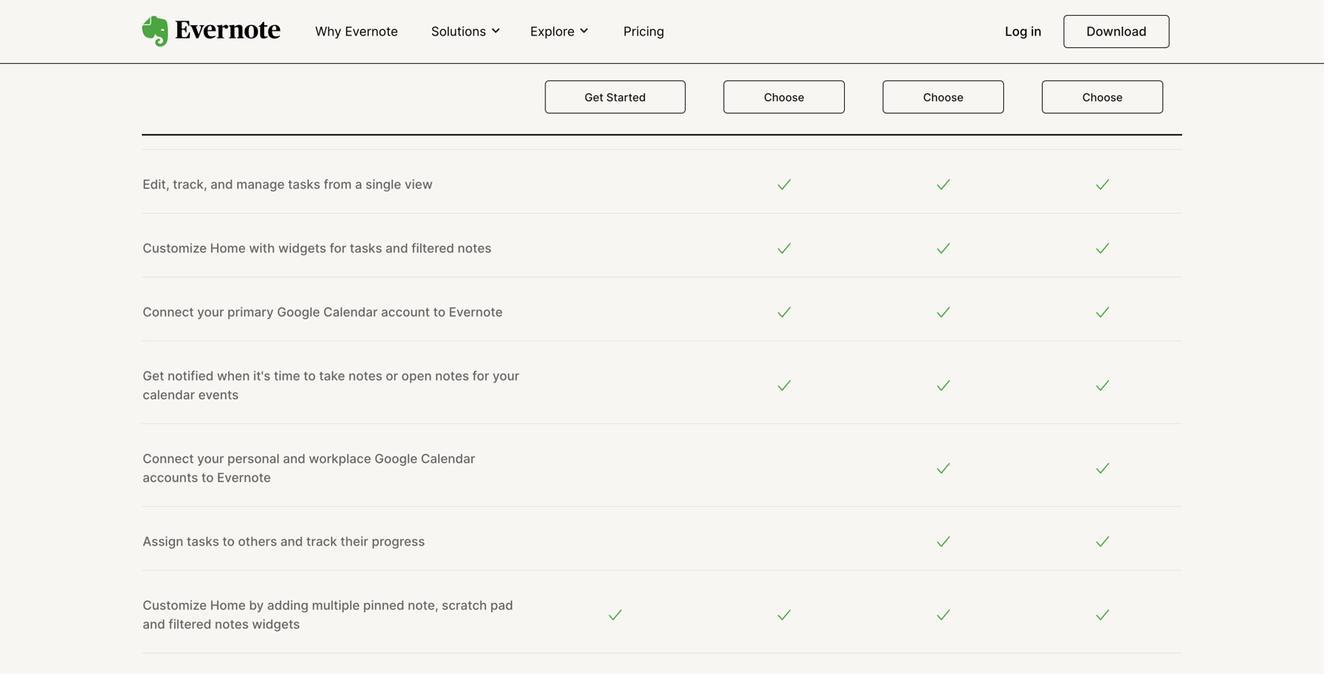 Task type: vqa. For each thing, say whether or not it's contained in the screenshot.
Future-
no



Task type: describe. For each thing, give the bounding box(es) containing it.
started
[[607, 91, 646, 104]]

connect for connect your personal and workplace google calendar accounts to evernote
[[143, 451, 194, 466]]

your inside connect your personal and workplace google calendar accounts to evernote
[[197, 451, 224, 466]]

with
[[249, 241, 275, 256]]

download link
[[1064, 15, 1170, 48]]

1 choose link from the left
[[724, 81, 845, 114]]

add due dates, reminders, and notifications to your tasks
[[143, 49, 487, 64]]

single
[[366, 177, 401, 192]]

customize home with widgets for tasks and filtered notes
[[143, 241, 492, 256]]

0 horizontal spatial for
[[330, 241, 347, 256]]

2 choose link from the left
[[883, 81, 1004, 114]]

assign
[[143, 534, 183, 549]]

track,
[[173, 177, 207, 192]]

personal
[[227, 451, 280, 466]]

dates,
[[197, 49, 234, 64]]

get for get started
[[585, 91, 604, 104]]

or
[[386, 368, 398, 384]]

connect for connect your primary google calendar account to evernote
[[143, 304, 194, 320]]

their
[[341, 534, 368, 549]]

view
[[405, 177, 433, 192]]

note,
[[408, 598, 439, 613]]

2 horizontal spatial evernote
[[449, 304, 503, 320]]

a
[[355, 177, 362, 192]]

to inside get notified when it's time to take notes or open notes for your calendar events
[[304, 368, 316, 384]]

in
[[1031, 24, 1042, 39]]

3 choose from the left
[[1083, 91, 1123, 104]]

from
[[324, 177, 352, 192]]

open
[[402, 368, 432, 384]]

why evernote link
[[306, 17, 408, 47]]

log
[[1005, 24, 1028, 39]]

solutions button
[[427, 23, 507, 40]]

connect your personal and workplace google calendar accounts to evernote
[[143, 451, 475, 485]]

evernote logo image
[[142, 16, 281, 47]]

assign tasks to others and track their progress
[[143, 534, 425, 549]]

to inside connect your personal and workplace google calendar accounts to evernote
[[202, 470, 214, 485]]

customize home by adding multiple pinned note, scratch pad and filtered notes widgets
[[143, 598, 513, 632]]

log in link
[[996, 17, 1051, 47]]

due
[[171, 49, 193, 64]]

customize for customize home with widgets for tasks and filtered notes
[[143, 241, 207, 256]]

explore button
[[526, 23, 595, 40]]

edit,
[[143, 177, 170, 192]]

home for with
[[210, 241, 246, 256]]

add
[[143, 49, 167, 64]]

get notified when it's time to take notes or open notes for your calendar events
[[143, 368, 520, 403]]

tasks left from
[[288, 177, 320, 192]]

explore
[[531, 23, 575, 39]]

and inside customize home by adding multiple pinned note, scratch pad and filtered notes widgets
[[143, 617, 165, 632]]

2 choose from the left
[[924, 91, 964, 104]]

time
[[274, 368, 300, 384]]

when
[[217, 368, 250, 384]]

workplace
[[309, 451, 371, 466]]

download
[[1087, 24, 1147, 39]]

scratch
[[442, 598, 487, 613]]

progress
[[372, 534, 425, 549]]

to right account at the left of the page
[[433, 304, 446, 320]]

evernote inside connect your personal and workplace google calendar accounts to evernote
[[217, 470, 271, 485]]

adding
[[267, 598, 309, 613]]

track
[[306, 534, 337, 549]]

1 choose from the left
[[764, 91, 805, 104]]

tasks right the assign
[[187, 534, 219, 549]]

multiple
[[312, 598, 360, 613]]

take
[[319, 368, 345, 384]]

by
[[249, 598, 264, 613]]



Task type: locate. For each thing, give the bounding box(es) containing it.
home
[[210, 241, 246, 256], [210, 598, 246, 613]]

reminders,
[[237, 49, 302, 64]]

to right accounts
[[202, 470, 214, 485]]

1 vertical spatial calendar
[[421, 451, 475, 466]]

home left by
[[210, 598, 246, 613]]

0 vertical spatial widgets
[[278, 241, 326, 256]]

evernote up notifications
[[345, 24, 398, 39]]

for down from
[[330, 241, 347, 256]]

evernote right account at the left of the page
[[449, 304, 503, 320]]

solutions
[[431, 23, 486, 39]]

for
[[330, 241, 347, 256], [473, 368, 489, 384]]

home left with
[[210, 241, 246, 256]]

choose
[[764, 91, 805, 104], [924, 91, 964, 104], [1083, 91, 1123, 104]]

pricing
[[624, 24, 665, 39]]

calendar
[[143, 387, 195, 403]]

1 vertical spatial widgets
[[252, 617, 300, 632]]

evernote down personal
[[217, 470, 271, 485]]

google
[[277, 304, 320, 320], [375, 451, 418, 466]]

widgets inside customize home by adding multiple pinned note, scratch pad and filtered notes widgets
[[252, 617, 300, 632]]

events
[[198, 387, 239, 403]]

to left others
[[223, 534, 235, 549]]

customize inside customize home by adding multiple pinned note, scratch pad and filtered notes widgets
[[143, 598, 207, 613]]

0 horizontal spatial get
[[143, 368, 164, 384]]

pad
[[491, 598, 513, 613]]

2 customize from the top
[[143, 598, 207, 613]]

1 vertical spatial customize
[[143, 598, 207, 613]]

2 horizontal spatial choose link
[[1042, 81, 1164, 114]]

connect up accounts
[[143, 451, 194, 466]]

it's
[[253, 368, 271, 384]]

log in
[[1005, 24, 1042, 39]]

filtered
[[412, 241, 454, 256], [169, 617, 212, 632]]

1 horizontal spatial choose link
[[883, 81, 1004, 114]]

connect inside connect your personal and workplace google calendar accounts to evernote
[[143, 451, 194, 466]]

pinned
[[363, 598, 405, 613]]

calendar inside connect your personal and workplace google calendar accounts to evernote
[[421, 451, 475, 466]]

0 horizontal spatial filtered
[[169, 617, 212, 632]]

0 vertical spatial home
[[210, 241, 246, 256]]

0 horizontal spatial calendar
[[323, 304, 378, 320]]

filtered inside customize home by adding multiple pinned note, scratch pad and filtered notes widgets
[[169, 617, 212, 632]]

get inside get notified when it's time to take notes or open notes for your calendar events
[[143, 368, 164, 384]]

teams
[[1079, 39, 1127, 54]]

1 vertical spatial home
[[210, 598, 246, 613]]

others
[[238, 534, 277, 549]]

1 horizontal spatial choose
[[924, 91, 964, 104]]

0 vertical spatial evernote
[[345, 24, 398, 39]]

connect
[[143, 304, 194, 320], [143, 451, 194, 466]]

get
[[585, 91, 604, 104], [143, 368, 164, 384]]

get for get notified when it's time to take notes or open notes for your calendar events
[[143, 368, 164, 384]]

widgets
[[278, 241, 326, 256], [252, 617, 300, 632]]

1 vertical spatial for
[[473, 368, 489, 384]]

0 horizontal spatial evernote
[[217, 470, 271, 485]]

2 vertical spatial evernote
[[217, 470, 271, 485]]

get started
[[585, 91, 646, 104]]

to
[[409, 49, 421, 64], [433, 304, 446, 320], [304, 368, 316, 384], [202, 470, 214, 485], [223, 534, 235, 549]]

accounts
[[143, 470, 198, 485]]

your
[[425, 49, 451, 64], [197, 304, 224, 320], [493, 368, 520, 384], [197, 451, 224, 466]]

0 vertical spatial filtered
[[412, 241, 454, 256]]

1 vertical spatial connect
[[143, 451, 194, 466]]

calendar
[[323, 304, 378, 320], [421, 451, 475, 466]]

google inside connect your personal and workplace google calendar accounts to evernote
[[375, 451, 418, 466]]

evernote
[[345, 24, 398, 39], [449, 304, 503, 320], [217, 470, 271, 485]]

0 horizontal spatial choose
[[764, 91, 805, 104]]

0 vertical spatial connect
[[143, 304, 194, 320]]

get up 'calendar'
[[143, 368, 164, 384]]

2 horizontal spatial choose
[[1083, 91, 1123, 104]]

get left started
[[585, 91, 604, 104]]

customize down the assign
[[143, 598, 207, 613]]

tasks
[[455, 49, 487, 64], [288, 177, 320, 192], [350, 241, 382, 256], [187, 534, 219, 549]]

1 vertical spatial filtered
[[169, 617, 212, 632]]

home for by
[[210, 598, 246, 613]]

widgets down the adding
[[252, 617, 300, 632]]

0 vertical spatial google
[[277, 304, 320, 320]]

and inside connect your personal and workplace google calendar accounts to evernote
[[283, 451, 306, 466]]

for right "open"
[[473, 368, 489, 384]]

customize for customize home by adding multiple pinned note, scratch pad and filtered notes widgets
[[143, 598, 207, 613]]

why
[[315, 24, 342, 39]]

primary
[[227, 304, 274, 320]]

1 customize from the top
[[143, 241, 207, 256]]

notes
[[458, 241, 492, 256], [349, 368, 383, 384], [435, 368, 469, 384], [215, 617, 249, 632]]

to left take
[[304, 368, 316, 384]]

1 horizontal spatial get
[[585, 91, 604, 104]]

why evernote
[[315, 24, 398, 39]]

customize down track,
[[143, 241, 207, 256]]

2 connect from the top
[[143, 451, 194, 466]]

get started link
[[545, 81, 686, 114]]

0 vertical spatial for
[[330, 241, 347, 256]]

1 connect from the top
[[143, 304, 194, 320]]

and
[[305, 49, 328, 64], [211, 177, 233, 192], [386, 241, 408, 256], [283, 451, 306, 466], [281, 534, 303, 549], [143, 617, 165, 632]]

google right workplace
[[375, 451, 418, 466]]

connect up notified
[[143, 304, 194, 320]]

tasks down solutions 'button'
[[455, 49, 487, 64]]

get inside the get started link
[[585, 91, 604, 104]]

notifications
[[331, 49, 406, 64]]

0 vertical spatial get
[[585, 91, 604, 104]]

google right the primary
[[277, 304, 320, 320]]

1 horizontal spatial evernote
[[345, 24, 398, 39]]

1 vertical spatial google
[[375, 451, 418, 466]]

tasks down a
[[350, 241, 382, 256]]

account
[[381, 304, 430, 320]]

1 vertical spatial evernote
[[449, 304, 503, 320]]

0 vertical spatial customize
[[143, 241, 207, 256]]

for inside get notified when it's time to take notes or open notes for your calendar events
[[473, 368, 489, 384]]

0 vertical spatial calendar
[[323, 304, 378, 320]]

0 horizontal spatial choose link
[[724, 81, 845, 114]]

widgets right with
[[278, 241, 326, 256]]

customize
[[143, 241, 207, 256], [143, 598, 207, 613]]

home inside customize home by adding multiple pinned note, scratch pad and filtered notes widgets
[[210, 598, 246, 613]]

1 horizontal spatial google
[[375, 451, 418, 466]]

1 home from the top
[[210, 241, 246, 256]]

pricing link
[[614, 17, 674, 47]]

1 vertical spatial get
[[143, 368, 164, 384]]

notes inside customize home by adding multiple pinned note, scratch pad and filtered notes widgets
[[215, 617, 249, 632]]

0 horizontal spatial google
[[277, 304, 320, 320]]

1 horizontal spatial filtered
[[412, 241, 454, 256]]

your inside get notified when it's time to take notes or open notes for your calendar events
[[493, 368, 520, 384]]

1 horizontal spatial calendar
[[421, 451, 475, 466]]

manage
[[236, 177, 285, 192]]

choose link
[[724, 81, 845, 114], [883, 81, 1004, 114], [1042, 81, 1164, 114]]

to right notifications
[[409, 49, 421, 64]]

2 home from the top
[[210, 598, 246, 613]]

3 choose link from the left
[[1042, 81, 1164, 114]]

1 horizontal spatial for
[[473, 368, 489, 384]]

notified
[[168, 368, 214, 384]]

connect your primary google calendar account to evernote
[[143, 304, 503, 320]]

edit, track, and manage tasks from a single view
[[143, 177, 433, 192]]



